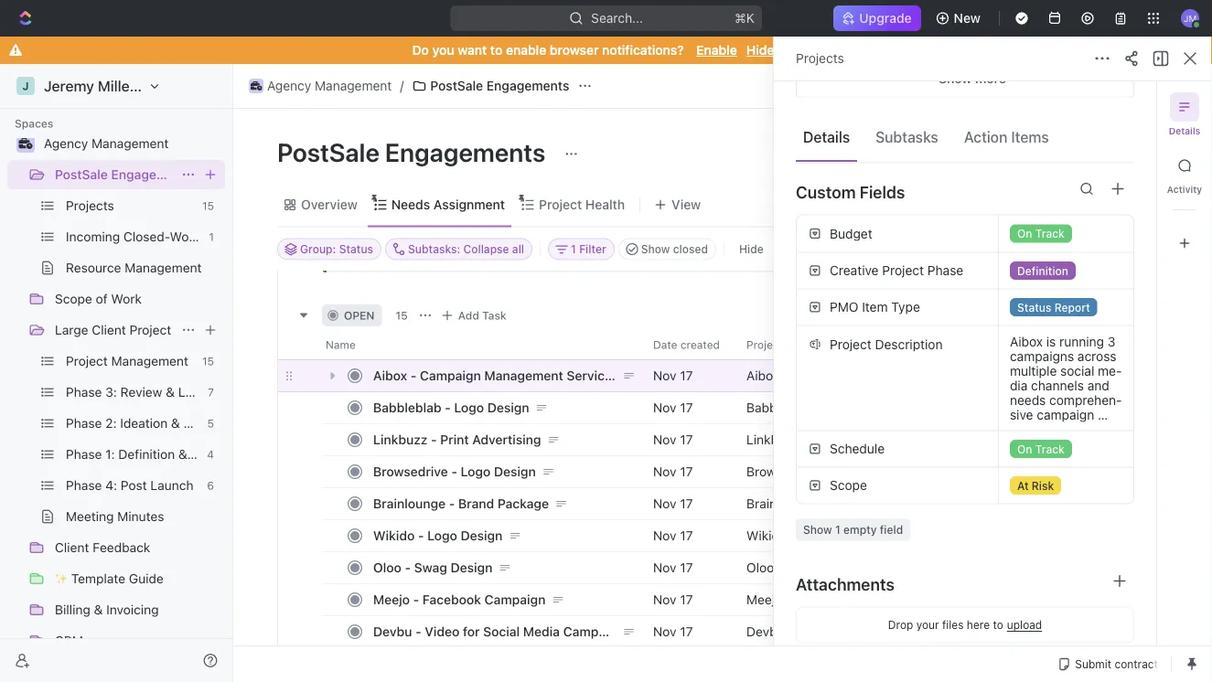 Task type: vqa. For each thing, say whether or not it's contained in the screenshot.


Task type: describe. For each thing, give the bounding box(es) containing it.
jeremy miller's workspace, , element
[[16, 77, 35, 95]]

description inside dropdown button
[[786, 339, 846, 352]]

jeremy miller's workspace
[[44, 77, 227, 95]]

/
[[400, 78, 404, 93]]

at risk button
[[999, 468, 1134, 504]]

- for aibox
[[411, 369, 417, 384]]

report
[[1055, 301, 1090, 314]]

social
[[483, 625, 520, 640]]

oloo
[[373, 561, 402, 576]]

invoicing
[[106, 602, 159, 618]]

large client project
[[55, 322, 171, 338]]

upgrade link
[[834, 5, 921, 31]]

browser
[[550, 43, 599, 58]]

scope for scope
[[830, 478, 867, 494]]

channels
[[1031, 378, 1084, 393]]

needs inside "aibox is running 3 campaigns across multiple social media channels and needs comprehensive campaign management services, including analytics."
[[1010, 393, 1046, 408]]

babbleblab - logo design link
[[369, 395, 639, 422]]

✨ template guide
[[55, 571, 164, 586]]

- for oloo
[[405, 561, 411, 576]]

client inside "link"
[[92, 322, 126, 338]]

status
[[727, 290, 763, 300]]

enable
[[696, 43, 737, 58]]

deals
[[200, 229, 233, 244]]

Search tasks... text field
[[984, 236, 1167, 263]]

devbu - video for social media campaign
[[373, 625, 624, 640]]

needs assignment
[[391, 197, 505, 212]]

aibox - campaign management services
[[373, 369, 619, 384]]

is for media
[[1046, 334, 1056, 349]]

campaign inside meejo - facebook campaign link
[[485, 593, 546, 608]]

well-
[[988, 433, 1017, 448]]

management up 'phase 3: review & launch' at the bottom of page
[[111, 354, 188, 369]]

scope for scope of work
[[55, 291, 92, 306]]

media inside devbu needs complete video production for an upcoming social media campaign.
[[846, 641, 882, 656]]

brainlounge - brand package link
[[369, 491, 639, 518]]

is for ern
[[823, 465, 832, 480]]

phase inside 'custom fields' element
[[928, 263, 964, 279]]

media inside "aibox is running 3 campaigns across multiple social media channels and needs comprehensive campaign management services, including analytics."
[[1010, 364, 1122, 393]]

needs assignment link
[[388, 192, 505, 218]]

files
[[942, 619, 964, 632]]

onboarding
[[191, 447, 260, 462]]

assignment
[[434, 197, 505, 212]]

browsedrive is rebranding and needs a new, mod ern logo.
[[747, 465, 1041, 496]]

& right billing
[[94, 602, 103, 618]]

add task
[[458, 310, 507, 322]]

needs inside linkbuzz is running print advertising in a well- known magazine and needs content creation.
[[874, 449, 910, 464]]

0 horizontal spatial for
[[463, 625, 480, 640]]

15 for projects
[[202, 199, 214, 212]]

of inside wikido needs a special logo design for one of their sub-brands.
[[1002, 529, 1014, 544]]

0 vertical spatial agency
[[267, 78, 311, 93]]

crm link
[[55, 627, 221, 656]]

postsale engagements inside sidebar navigation
[[55, 167, 194, 182]]

hide for hide button
[[739, 243, 764, 256]]

comprehensive
[[1010, 393, 1122, 423]]

1 horizontal spatial postsale
[[277, 137, 380, 167]]

campaigns
[[1010, 349, 1074, 364]]

add
[[458, 310, 479, 322]]

aibox - campaign management services link
[[369, 363, 639, 390]]

video
[[886, 625, 918, 640]]

0 vertical spatial postsale engagements link
[[407, 75, 574, 97]]

date created
[[653, 339, 720, 352]]

of inside sidebar navigation
[[96, 291, 108, 306]]

action
[[964, 129, 1008, 146]]

devbu for devbu needs complete video production for an upcoming social media campaign.
[[747, 625, 785, 640]]

2:
[[105, 416, 117, 431]]

design
[[914, 529, 954, 544]]

project down pmo
[[830, 337, 872, 352]]

action items
[[964, 129, 1049, 146]]

design for oloo - swag design
[[451, 561, 493, 576]]

fields
[[860, 183, 905, 203]]

logo.
[[769, 481, 799, 496]]

logo
[[885, 529, 911, 544]]

1 vertical spatial agency management link
[[44, 129, 221, 158]]

campaign inside devbu - video for social media campaign link
[[563, 625, 624, 640]]

postsale engagements down enable
[[430, 78, 569, 93]]

post
[[121, 478, 147, 493]]

social inside devbu needs complete video production for an upcoming social media campaign.
[[808, 641, 843, 656]]

enable
[[506, 43, 546, 58]]

wikido for wikido - logo design
[[373, 529, 415, 544]]

phase 4: post launch link
[[66, 471, 200, 500]]

meejo - facebook campaign
[[373, 593, 546, 608]]

budget
[[830, 226, 872, 242]]

guide
[[129, 571, 164, 586]]

custom fields element
[[796, 215, 1134, 542]]

campaign inside aibox - campaign management services 'link'
[[420, 369, 481, 384]]

browsedrive for browsedrive - logo design
[[373, 465, 448, 480]]

details button
[[796, 121, 857, 154]]

track for schedule
[[1035, 443, 1065, 456]]

phase 1: definition & onboarding link
[[66, 440, 260, 469]]

status report
[[1017, 301, 1090, 314]]

upload button
[[1007, 619, 1042, 632]]

management left /
[[315, 78, 392, 93]]

& for definition
[[178, 447, 187, 462]]

phase 3: review & launch
[[66, 385, 221, 400]]

phase 2: ideation & production
[[66, 416, 248, 431]]

new
[[954, 11, 981, 26]]

incoming closed-won deals
[[66, 229, 233, 244]]

project health link
[[535, 192, 625, 218]]

logo for babbleblab
[[454, 401, 484, 416]]

mod
[[1009, 465, 1041, 480]]

work
[[111, 291, 142, 306]]

closed
[[673, 243, 708, 256]]

- for babbleblab
[[445, 401, 451, 416]]

ideation
[[120, 416, 168, 431]]

management down "incoming closed-won deals" link on the top left of page
[[125, 260, 202, 275]]

pmo item type
[[830, 300, 920, 315]]

campaign
[[1037, 408, 1094, 423]]

- for linkbuzz
[[431, 433, 437, 448]]

project down large
[[66, 354, 108, 369]]

1 vertical spatial 15
[[396, 310, 408, 322]]

scope of work
[[55, 291, 142, 306]]

date created button
[[642, 331, 736, 360]]

for inside wikido needs a special logo design for one of their sub-brands.
[[957, 529, 974, 544]]

share
[[1021, 78, 1056, 93]]

on track for budget
[[1017, 228, 1065, 240]]

show for show closed
[[641, 243, 670, 256]]

field
[[880, 524, 903, 537]]

action items button
[[957, 121, 1056, 154]]

devbu for devbu - video for social media campaign
[[373, 625, 412, 640]]

engagements inside tree
[[111, 167, 194, 182]]

is for known
[[803, 433, 812, 448]]

needs inside browsedrive is rebranding and needs a new, mod ern logo.
[[929, 465, 965, 480]]

- for wikido
[[418, 529, 424, 544]]

aibox for aibox is running 3 campaigns across multiple social media channels and needs comprehensive campaign management services, including analytics.
[[1010, 334, 1043, 349]]

6
[[207, 479, 214, 492]]

agency inside tree
[[44, 136, 88, 151]]

needs inside wikido needs a special logo design for one of their sub-brands.
[[790, 529, 826, 544]]

& for review
[[166, 385, 175, 400]]

minutes
[[117, 509, 164, 524]]

phase for phase 1: definition & onboarding
[[66, 447, 102, 462]]

0 horizontal spatial to
[[490, 43, 503, 58]]

wikido for wikido needs a special logo design for one of their sub-brands.
[[747, 529, 787, 544]]

meeting minutes
[[66, 509, 164, 524]]

your
[[916, 619, 939, 632]]

engagements down enable
[[487, 78, 569, 93]]

upcoming
[[747, 641, 805, 656]]

devbu - video for social media campaign link
[[369, 619, 639, 646]]

phase 2: ideation & production link
[[66, 409, 248, 438]]

1 for 1
[[209, 231, 214, 243]]

postsale engagements up "needs" in the top of the page
[[277, 137, 551, 167]]

running for known
[[816, 433, 861, 448]]

analytics.
[[1010, 451, 1066, 467]]

meejo
[[373, 593, 410, 608]]

view button
[[648, 192, 707, 218]]

agency management inside tree
[[44, 136, 169, 151]]

0 vertical spatial launch
[[178, 385, 221, 400]]

production
[[922, 625, 986, 640]]

linkbuzz is running print advertising in a well- known magazine and needs content creation.
[[747, 433, 1017, 464]]

phase for phase 3: review & launch
[[66, 385, 102, 400]]

automations
[[1084, 78, 1161, 93]]

browsedrive - logo design
[[373, 465, 536, 480]]

name button
[[322, 331, 642, 360]]

wikido - logo design
[[373, 529, 503, 544]]

postsale inside tree
[[55, 167, 108, 182]]

management down jeremy miller's workspace
[[92, 136, 169, 151]]

browsedrive for browsedrive is rebranding and needs a new, mod ern logo.
[[747, 465, 819, 480]]

and for known
[[849, 449, 871, 464]]

brands.
[[804, 545, 849, 560]]



Task type: locate. For each thing, give the bounding box(es) containing it.
and down content at the bottom right of the page
[[903, 465, 925, 480]]

on for budget
[[1017, 228, 1032, 240]]

agency management link down jeremy miller's workspace
[[44, 129, 221, 158]]

0 horizontal spatial wikido
[[373, 529, 415, 544]]

business time image
[[250, 81, 262, 91], [19, 138, 32, 149]]

engagements up incoming closed-won deals
[[111, 167, 194, 182]]

1 vertical spatial definition
[[118, 447, 175, 462]]

0 horizontal spatial social
[[808, 641, 843, 656]]

project left health
[[539, 197, 582, 212]]

1 inside 1 filter dropdown button
[[571, 243, 576, 256]]

a left new,
[[968, 465, 975, 480]]

- right the "oloo"
[[405, 561, 411, 576]]

track
[[1035, 228, 1065, 240], [1035, 443, 1065, 456]]

1 horizontal spatial campaign
[[485, 593, 546, 608]]

running up magazine
[[816, 433, 861, 448]]

needs up sub-
[[790, 529, 826, 544]]

phase 1: definition & onboarding
[[66, 447, 260, 462]]

browsedrive inside browsedrive is rebranding and needs a new, mod ern logo.
[[747, 465, 819, 480]]

launch up 5
[[178, 385, 221, 400]]

0 vertical spatial running
[[1059, 334, 1104, 349]]

agency management link left /
[[244, 75, 396, 97]]

projects inside sidebar navigation
[[66, 198, 114, 213]]

aibox inside 'link'
[[373, 369, 407, 384]]

campaign right media
[[563, 625, 624, 640]]

agency management down the miller's
[[44, 136, 169, 151]]

1 vertical spatial launch
[[150, 478, 194, 493]]

is inside browsedrive is rebranding and needs a new, mod ern logo.
[[823, 465, 832, 480]]

postsale
[[430, 78, 483, 93], [277, 137, 380, 167], [55, 167, 108, 182]]

hide button
[[732, 238, 771, 260]]

1 horizontal spatial details
[[1169, 125, 1201, 136]]

- for brainlounge
[[449, 497, 455, 512]]

1 horizontal spatial for
[[957, 529, 974, 544]]

media
[[523, 625, 560, 640]]

1:
[[105, 447, 115, 462]]

linkbuzz inside "link"
[[373, 433, 428, 448]]

2 on track from the top
[[1017, 443, 1065, 456]]

aibox is running 3 campaigns across multiple social media channels and needs comprehensive campaign management services, including analytics. button
[[999, 327, 1134, 467]]

running inside "aibox is running 3 campaigns across multiple social media channels and needs comprehensive campaign management services, including analytics."
[[1059, 334, 1104, 349]]

print
[[864, 433, 892, 448]]

meeting minutes link
[[66, 502, 221, 532]]

want
[[458, 43, 487, 58]]

scope of work link
[[55, 285, 221, 314]]

customize
[[1056, 197, 1121, 212]]

scope inside 'custom fields' element
[[830, 478, 867, 494]]

0 horizontal spatial campaign
[[420, 369, 481, 384]]

on track button down campaign
[[999, 432, 1134, 467]]

project description inside dropdown button
[[747, 339, 846, 352]]

logo for browsedrive
[[461, 465, 491, 480]]

at risk
[[1017, 480, 1054, 492]]

a inside browsedrive is rebranding and needs a new, mod ern logo.
[[968, 465, 975, 480]]

new button
[[928, 4, 992, 33]]

postsale up the overview
[[277, 137, 380, 167]]

billing
[[55, 602, 90, 618]]

0 horizontal spatial media
[[846, 641, 882, 656]]

business time image inside sidebar navigation
[[19, 138, 32, 149]]

magazine
[[788, 449, 845, 464]]

- inside 'link'
[[418, 529, 424, 544]]

to right want
[[490, 43, 503, 58]]

on up mod
[[1017, 443, 1032, 456]]

0 vertical spatial on
[[1017, 228, 1032, 240]]

wikido inside 'link'
[[373, 529, 415, 544]]

1 horizontal spatial 1
[[571, 243, 576, 256]]

design inside oloo - swag design link
[[451, 561, 493, 576]]

0 horizontal spatial projects link
[[66, 191, 195, 220]]

project description down pmo item type
[[830, 337, 943, 352]]

0 vertical spatial business time image
[[250, 81, 262, 91]]

- for meejo
[[413, 593, 419, 608]]

0 vertical spatial track
[[1035, 228, 1065, 240]]

campaign up babbleblab - logo design
[[420, 369, 481, 384]]

- left 'brand'
[[449, 497, 455, 512]]

management
[[315, 78, 392, 93], [92, 136, 169, 151], [125, 260, 202, 275], [111, 354, 188, 369], [484, 369, 563, 384]]

hide inside hide dropdown button
[[980, 197, 1008, 212]]

search
[[907, 197, 949, 212]]

0 horizontal spatial is
[[803, 433, 812, 448]]

a up brands.
[[830, 529, 837, 544]]

0 horizontal spatial running
[[816, 433, 861, 448]]

scope inside sidebar navigation
[[55, 291, 92, 306]]

of right one
[[1002, 529, 1014, 544]]

running for media
[[1059, 334, 1104, 349]]

0 vertical spatial projects link
[[796, 51, 844, 66]]

2 on track button from the top
[[999, 432, 1134, 467]]

needs
[[391, 197, 430, 212]]

1 vertical spatial agency
[[44, 136, 88, 151]]

is up magazine
[[803, 433, 812, 448]]

description
[[875, 337, 943, 352], [786, 339, 846, 352]]

show closed button
[[618, 238, 716, 260]]

on track for schedule
[[1017, 443, 1065, 456]]

0 horizontal spatial of
[[96, 291, 108, 306]]

design down advertising
[[494, 465, 536, 480]]

0 horizontal spatial postsale
[[55, 167, 108, 182]]

pmo
[[830, 300, 859, 315]]

package
[[498, 497, 549, 512]]

1 horizontal spatial postsale engagements link
[[407, 75, 574, 97]]

1 on track button from the top
[[999, 216, 1134, 253]]

date
[[653, 339, 677, 352]]

1 inside 'custom fields' element
[[835, 524, 840, 537]]

logo for wikido
[[427, 529, 457, 544]]

on track button down customize at top
[[999, 216, 1134, 253]]

of
[[96, 291, 108, 306], [1002, 529, 1014, 544]]

1 on from the top
[[1017, 228, 1032, 240]]

- inside 'link'
[[411, 369, 417, 384]]

projects down upgrade link
[[796, 51, 844, 66]]

⌘k
[[735, 11, 754, 26]]

0 horizontal spatial details
[[803, 129, 850, 146]]

design for babbleblab - logo design
[[487, 401, 529, 416]]

show for show 1 empty field
[[803, 524, 832, 537]]

type
[[891, 300, 920, 315]]

0 vertical spatial to
[[490, 43, 503, 58]]

design for browsedrive - logo design
[[494, 465, 536, 480]]

1 inside tree
[[209, 231, 214, 243]]

definition inside sidebar navigation
[[118, 447, 175, 462]]

client down scope of work
[[92, 322, 126, 338]]

details up activity
[[1169, 125, 1201, 136]]

description inside 'custom fields' element
[[875, 337, 943, 352]]

0 vertical spatial a
[[978, 433, 985, 448]]

0 vertical spatial 15
[[202, 199, 214, 212]]

is inside "aibox is running 3 campaigns across multiple social media channels and needs comprehensive campaign management services, including analytics."
[[1046, 334, 1056, 349]]

advertising
[[895, 433, 960, 448]]

2 horizontal spatial is
[[1046, 334, 1056, 349]]

- up print
[[445, 401, 451, 416]]

0 vertical spatial of
[[96, 291, 108, 306]]

0 vertical spatial logo
[[454, 401, 484, 416]]

postsale engagements link up closed-
[[55, 160, 194, 189]]

2 vertical spatial hide
[[739, 243, 764, 256]]

0 vertical spatial client
[[92, 322, 126, 338]]

view
[[672, 197, 701, 212]]

15 right open at the top of page
[[396, 310, 408, 322]]

1 track from the top
[[1035, 228, 1065, 240]]

15 for project management
[[202, 355, 214, 368]]

brand
[[458, 497, 494, 512]]

subtasks
[[876, 129, 938, 146]]

1 horizontal spatial is
[[823, 465, 832, 480]]

for right video
[[463, 625, 480, 640]]

agency management left /
[[267, 78, 392, 93]]

0 horizontal spatial agency management
[[44, 136, 169, 151]]

add task button
[[436, 305, 514, 327]]

1 vertical spatial on
[[1017, 443, 1032, 456]]

1 vertical spatial scope
[[830, 478, 867, 494]]

multiple
[[1010, 364, 1057, 379]]

task sidebar navigation tab list
[[1165, 92, 1205, 258]]

needs up upcoming
[[788, 625, 824, 640]]

design inside wikido - logo design 'link'
[[461, 529, 503, 544]]

1 vertical spatial postsale engagements link
[[55, 160, 194, 189]]

subtasks button
[[868, 121, 946, 154]]

1 vertical spatial on track button
[[999, 432, 1134, 467]]

postsale engagements link down want
[[407, 75, 574, 97]]

management
[[1010, 422, 1087, 437]]

running inside linkbuzz is running print advertising in a well- known magazine and needs content creation.
[[816, 433, 861, 448]]

1 vertical spatial of
[[1002, 529, 1014, 544]]

add
[[680, 290, 700, 300]]

1 horizontal spatial client
[[92, 322, 126, 338]]

management inside 'link'
[[484, 369, 563, 384]]

0 horizontal spatial description
[[786, 339, 846, 352]]

a right in
[[978, 433, 985, 448]]

1 horizontal spatial wikido
[[747, 529, 787, 544]]

1 horizontal spatial to
[[993, 619, 1003, 632]]

details inside task sidebar navigation tab list
[[1169, 125, 1201, 136]]

definition down "ideation"
[[118, 447, 175, 462]]

linkbuzz for linkbuzz is running print advertising in a well- known magazine and needs content creation.
[[747, 433, 799, 448]]

for inside devbu needs complete video production for an upcoming social media campaign.
[[989, 625, 1006, 640]]

campaign.
[[885, 641, 947, 656]]

large client project link
[[55, 316, 174, 345]]

0 vertical spatial scope
[[55, 291, 92, 306]]

advertising
[[472, 433, 541, 448]]

design for wikido - logo design
[[461, 529, 503, 544]]

aibox up multiple
[[1010, 334, 1043, 349]]

- right meejo
[[413, 593, 419, 608]]

1 vertical spatial campaign
[[485, 593, 546, 608]]

phase left 3:
[[66, 385, 102, 400]]

phase for phase 2: ideation & production
[[66, 416, 102, 431]]

1 horizontal spatial agency management
[[267, 78, 392, 93]]

3
[[1108, 334, 1116, 349]]

projects up incoming
[[66, 198, 114, 213]]

1 vertical spatial hide
[[980, 197, 1008, 212]]

running left 3
[[1059, 334, 1104, 349]]

scope down schedule
[[830, 478, 867, 494]]

1 vertical spatial a
[[968, 465, 975, 480]]

phase for phase 4: post launch
[[66, 478, 102, 493]]

and up rebranding
[[849, 449, 871, 464]]

phase left 4:
[[66, 478, 102, 493]]

0 vertical spatial hide
[[746, 43, 774, 58]]

empty
[[843, 524, 877, 537]]

scope up large
[[55, 291, 92, 306]]

2 horizontal spatial for
[[989, 625, 1006, 640]]

projects link
[[796, 51, 844, 66], [66, 191, 195, 220]]

0 horizontal spatial definition
[[118, 447, 175, 462]]

logo inside 'link'
[[427, 529, 457, 544]]

& right review
[[166, 385, 175, 400]]

- up swag
[[418, 529, 424, 544]]

track down management
[[1035, 443, 1065, 456]]

created
[[681, 339, 720, 352]]

0 vertical spatial projects
[[796, 51, 844, 66]]

1 horizontal spatial projects
[[796, 51, 844, 66]]

1 vertical spatial agency management
[[44, 136, 169, 151]]

production
[[183, 416, 248, 431]]

do you want to enable browser notifications? enable hide this
[[412, 43, 800, 58]]

1 horizontal spatial of
[[1002, 529, 1014, 544]]

design down 'brand'
[[461, 529, 503, 544]]

on track up definition dropdown button
[[1017, 228, 1065, 240]]

wikido inside wikido needs a special logo design for one of their sub-brands.
[[747, 529, 787, 544]]

& left 4
[[178, 447, 187, 462]]

0 horizontal spatial agency
[[44, 136, 88, 151]]

definition up status report
[[1017, 265, 1069, 277]]

design inside "babbleblab - logo design" link
[[487, 401, 529, 416]]

engagements up assignment
[[385, 137, 546, 167]]

2 track from the top
[[1035, 443, 1065, 456]]

miller's
[[98, 77, 147, 95]]

linkbuzz
[[747, 433, 799, 448], [373, 433, 428, 448]]

engagements
[[487, 78, 569, 93], [385, 137, 546, 167], [111, 167, 194, 182]]

drop
[[888, 619, 913, 632]]

tree
[[7, 5, 260, 682]]

track for budget
[[1035, 228, 1065, 240]]

social inside "aibox is running 3 campaigns across multiple social media channels and needs comprehensive campaign management services, including analytics."
[[1060, 364, 1095, 379]]

and inside browsedrive is rebranding and needs a new, mod ern logo.
[[903, 465, 925, 480]]

2 vertical spatial 15
[[202, 355, 214, 368]]

upgrade
[[859, 11, 912, 26]]

0 horizontal spatial projects
[[66, 198, 114, 213]]

1 horizontal spatial and
[[903, 465, 925, 480]]

aibox for aibox - campaign management services
[[373, 369, 407, 384]]

is up multiple
[[1046, 334, 1056, 349]]

aibox inside "aibox is running 3 campaigns across multiple social media channels and needs comprehensive campaign management services, including analytics."
[[1010, 334, 1043, 349]]

0 horizontal spatial devbu
[[373, 625, 412, 640]]

and inside "aibox is running 3 campaigns across multiple social media channels and needs comprehensive campaign management services, including analytics."
[[1087, 378, 1109, 393]]

1 horizontal spatial description
[[875, 337, 943, 352]]

2 vertical spatial is
[[823, 465, 832, 480]]

scope
[[55, 291, 92, 306], [830, 478, 867, 494]]

definition button
[[999, 253, 1134, 289]]

attachments
[[796, 575, 895, 595]]

workspace
[[151, 77, 227, 95]]

share button
[[1010, 71, 1067, 101]]

content
[[914, 449, 959, 464]]

a inside wikido needs a special logo design for one of their sub-brands.
[[830, 529, 837, 544]]

status inside dropdown button
[[1017, 301, 1052, 314]]

view button
[[648, 183, 707, 226]]

description down pmo
[[786, 339, 846, 352]]

project up type
[[882, 263, 924, 279]]

details inside button
[[803, 129, 850, 146]]

1 horizontal spatial linkbuzz
[[747, 433, 799, 448]]

on track
[[1017, 228, 1065, 240], [1017, 443, 1065, 456]]

- for devbu
[[415, 625, 421, 640]]

phase left 2:
[[66, 416, 102, 431]]

1 vertical spatial running
[[816, 433, 861, 448]]

linkbuzz for linkbuzz - print advertising
[[373, 433, 428, 448]]

1 horizontal spatial agency
[[267, 78, 311, 93]]

project down scope of work link
[[129, 322, 171, 338]]

logo up linkbuzz - print advertising
[[454, 401, 484, 416]]

1 for 1 filter
[[571, 243, 576, 256]]

of left the work
[[96, 291, 108, 306]]

0 vertical spatial campaign
[[420, 369, 481, 384]]

on for schedule
[[1017, 443, 1032, 456]]

resource management link
[[66, 253, 221, 283]]

launch down phase 1: definition & onboarding link
[[150, 478, 194, 493]]

show
[[641, 243, 670, 256], [803, 524, 832, 537]]

0 horizontal spatial scope
[[55, 291, 92, 306]]

complete
[[828, 625, 883, 640]]

postsale down "you"
[[430, 78, 483, 93]]

0 vertical spatial on track button
[[999, 216, 1134, 253]]

a inside linkbuzz is running print advertising in a well- known magazine and needs content creation.
[[978, 433, 985, 448]]

sidebar navigation
[[0, 5, 260, 682]]

1 filter
[[571, 243, 606, 256]]

1 vertical spatial projects link
[[66, 191, 195, 220]]

1 horizontal spatial browsedrive
[[747, 465, 819, 480]]

status left report
[[1017, 301, 1052, 314]]

project inside "link"
[[129, 322, 171, 338]]

1 horizontal spatial media
[[1010, 364, 1122, 393]]

- left video
[[415, 625, 421, 640]]

1 vertical spatial track
[[1035, 443, 1065, 456]]

0 horizontal spatial linkbuzz
[[373, 433, 428, 448]]

campaign down oloo - swag design link
[[485, 593, 546, 608]]

- left print
[[431, 433, 437, 448]]

aibox up babbleblab
[[373, 369, 407, 384]]

jm
[[1184, 13, 1197, 23]]

definition inside dropdown button
[[1017, 265, 1069, 277]]

hide inside hide button
[[739, 243, 764, 256]]

browsedrive - logo design link
[[369, 459, 639, 486]]

2 horizontal spatial campaign
[[563, 625, 624, 640]]

design up advertising
[[487, 401, 529, 416]]

- up babbleblab
[[411, 369, 417, 384]]

0 horizontal spatial client
[[55, 540, 89, 555]]

show inside dropdown button
[[641, 243, 670, 256]]

brainlounge
[[373, 497, 446, 512]]

client up ✨
[[55, 540, 89, 555]]

and for media
[[1087, 378, 1109, 393]]

project inside dropdown button
[[747, 339, 783, 352]]

browsedrive is rebranding and needs a new, mod ern logo. button
[[736, 456, 1053, 496]]

1 horizontal spatial agency management link
[[244, 75, 396, 97]]

closed-
[[123, 229, 170, 244]]

linkbuzz inside linkbuzz is running print advertising in a well- known magazine and needs content creation.
[[747, 433, 799, 448]]

and inside linkbuzz is running print advertising in a well- known magazine and needs content creation.
[[849, 449, 871, 464]]

2 horizontal spatial 1
[[835, 524, 840, 537]]

is down magazine
[[823, 465, 832, 480]]

devbu down meejo
[[373, 625, 412, 640]]

project description down pmo
[[747, 339, 846, 352]]

2 horizontal spatial postsale
[[430, 78, 483, 93]]

0 vertical spatial status
[[339, 243, 373, 256]]

postsale up incoming
[[55, 167, 108, 182]]

needs inside devbu needs complete video production for an upcoming social media campaign.
[[788, 625, 824, 640]]

needs down content at the bottom right of the page
[[929, 465, 965, 480]]

review
[[120, 385, 162, 400]]

0 horizontal spatial agency management link
[[44, 129, 221, 158]]

2 horizontal spatial and
[[1087, 378, 1109, 393]]

task
[[482, 310, 507, 322]]

1 horizontal spatial devbu
[[747, 625, 785, 640]]

and down across at the right bottom of page
[[1087, 378, 1109, 393]]

wikido needs a special logo design for one of their sub-brands.
[[747, 529, 1018, 560]]

show inside 'custom fields' element
[[803, 524, 832, 537]]

business time image right workspace
[[250, 81, 262, 91]]

description down type
[[875, 337, 943, 352]]

1 vertical spatial projects
[[66, 198, 114, 213]]

creative project phase
[[830, 263, 964, 279]]

on track button for budget
[[999, 216, 1134, 253]]

0 vertical spatial aibox
[[1010, 334, 1043, 349]]

& right "ideation"
[[171, 416, 180, 431]]

- inside "link"
[[431, 433, 437, 448]]

browsedrive up logo.
[[747, 465, 819, 480]]

hide for hide dropdown button in the top of the page
[[980, 197, 1008, 212]]

postsale engagements
[[430, 78, 569, 93], [277, 137, 551, 167], [55, 167, 194, 182]]

template
[[71, 571, 125, 586]]

for left one
[[957, 529, 974, 544]]

0 horizontal spatial a
[[830, 529, 837, 544]]

2 on from the top
[[1017, 443, 1032, 456]]

design inside browsedrive - logo design link
[[494, 465, 536, 480]]

large
[[55, 322, 88, 338]]

project management link
[[66, 347, 195, 376]]

is inside linkbuzz is running print advertising in a well- known magazine and needs content creation.
[[803, 433, 812, 448]]

phase left 1:
[[66, 447, 102, 462]]

0 vertical spatial agency management
[[267, 78, 392, 93]]

postsale engagements up closed-
[[55, 167, 194, 182]]

0 vertical spatial agency management link
[[244, 75, 396, 97]]

on track button for schedule
[[999, 432, 1134, 467]]

1 vertical spatial logo
[[461, 465, 491, 480]]

group: status
[[300, 243, 373, 256]]

swag
[[414, 561, 447, 576]]

browsedrive inside browsedrive - logo design link
[[373, 465, 448, 480]]

track up definition dropdown button
[[1035, 228, 1065, 240]]

show left 'closed'
[[641, 243, 670, 256]]

- for browsedrive
[[451, 465, 457, 480]]

2 horizontal spatial a
[[978, 433, 985, 448]]

across
[[1078, 349, 1117, 364]]

upload
[[1007, 619, 1042, 632]]

on track down management
[[1017, 443, 1065, 456]]

tree containing agency management
[[7, 5, 260, 682]]

devbu inside devbu needs complete video production for an upcoming social media campaign.
[[747, 625, 785, 640]]

subtasks:
[[408, 243, 460, 256]]

1 right the won at the top left of the page
[[209, 231, 214, 243]]

spaces
[[15, 117, 53, 130]]

& for ideation
[[171, 416, 180, 431]]

0 horizontal spatial 1
[[209, 231, 214, 243]]

logo up oloo - swag design
[[427, 529, 457, 544]]

needs down multiple
[[1010, 393, 1046, 408]]

project management
[[66, 354, 188, 369]]

overview link
[[297, 192, 358, 218]]

1 horizontal spatial status
[[1017, 301, 1052, 314]]

1 on track from the top
[[1017, 228, 1065, 240]]

known
[[747, 449, 785, 464]]

hide up status
[[739, 243, 764, 256]]

details up custom
[[803, 129, 850, 146]]

do
[[412, 43, 429, 58]]

project description inside 'custom fields' element
[[830, 337, 943, 352]]

1 vertical spatial to
[[993, 619, 1003, 632]]

an
[[1009, 625, 1023, 640]]

linkbuzz down babbleblab
[[373, 433, 428, 448]]

creation.
[[962, 449, 1014, 464]]

2 vertical spatial campaign
[[563, 625, 624, 640]]

1 vertical spatial aibox
[[373, 369, 407, 384]]

1 horizontal spatial scope
[[830, 478, 867, 494]]



